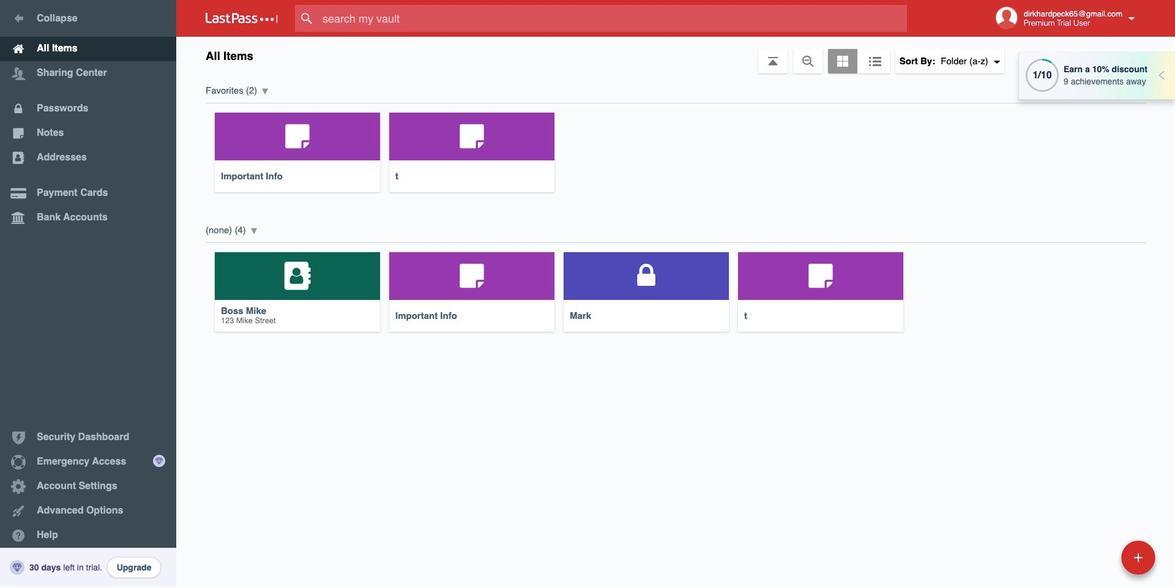Task type: describe. For each thing, give the bounding box(es) containing it.
main navigation navigation
[[0, 0, 176, 587]]

new item navigation
[[1038, 537, 1164, 587]]

main content main content
[[176, 73, 1176, 341]]

lastpass image
[[206, 13, 278, 24]]



Task type: locate. For each thing, give the bounding box(es) containing it.
new item element
[[1038, 540, 1161, 575]]

Search search field
[[295, 5, 932, 32]]

search my vault text field
[[295, 5, 932, 32]]

vault options navigation
[[176, 37, 1176, 73]]



